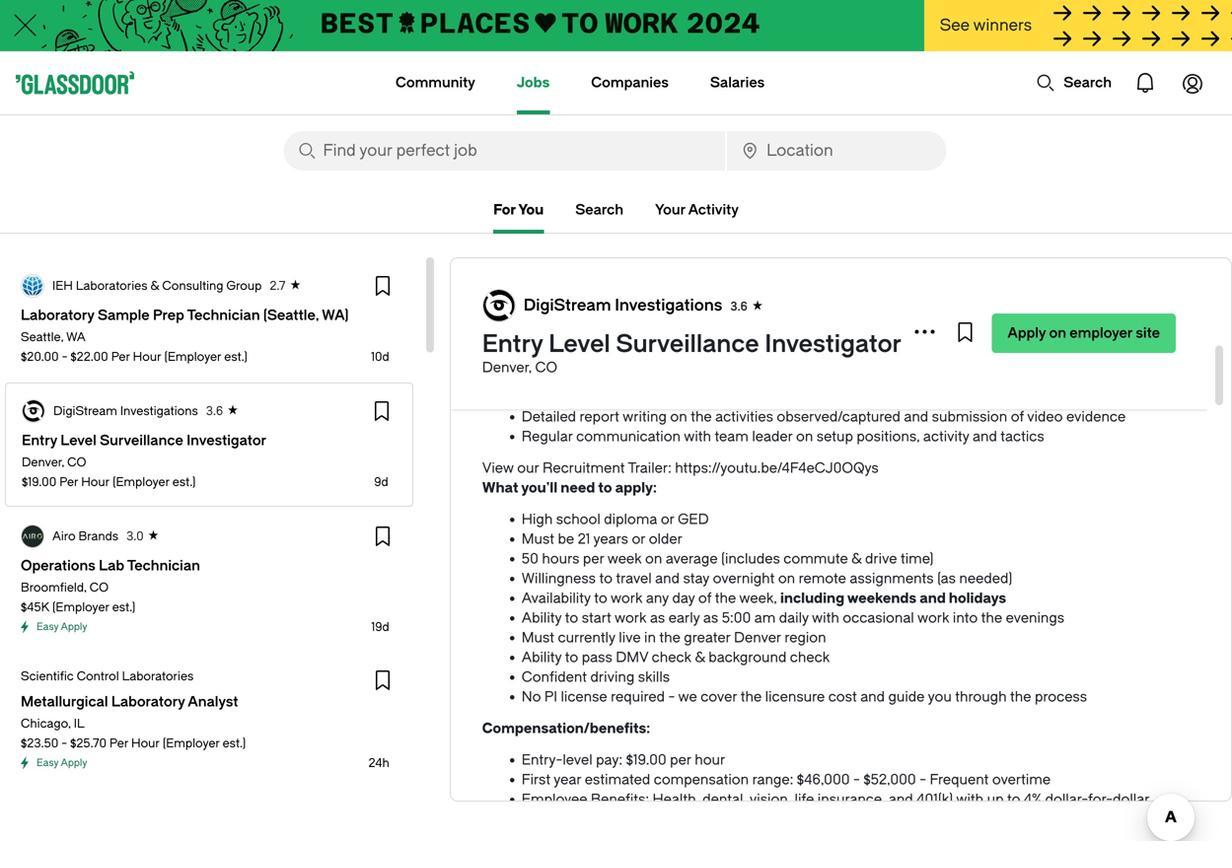 Task type: describe. For each thing, give the bounding box(es) containing it.
and up the varies
[[573, 350, 597, 366]]

week,
[[739, 590, 777, 607]]

am
[[754, 610, 776, 626]]

your activity
[[655, 202, 739, 218]]

of left an
[[627, 298, 640, 315]]

for you
[[493, 202, 544, 218]]

10d
[[371, 350, 389, 364]]

ged
[[678, 512, 709, 528]]

none field search location
[[727, 131, 947, 171]]

digistream investigations for the right digistream investigations logo
[[524, 296, 723, 315]]

and up pursuit
[[666, 330, 691, 346]]

travel
[[616, 571, 652, 587]]

guide
[[888, 689, 925, 705]]

for
[[493, 202, 516, 218]]

entry level surveillance investigator denver, co
[[482, 330, 902, 376]]

hour for il
[[131, 737, 160, 751]]

high
[[522, 512, 553, 528]]

vision,
[[750, 792, 791, 808]]

work down travel
[[611, 590, 643, 607]]

assignments
[[850, 571, 934, 587]]

to up start
[[594, 590, 607, 607]]

occasional
[[843, 610, 914, 626]]

and down (as
[[920, 590, 946, 607]]

per inside the high school diploma or ged must be 21 years or older 50 hours per week on average (includes commute & drive time) willingness to travel and stay overnight on remote assignments (as needed) availability to work any day of the week, including weekends and holidays ability to start work as early as 5:00 am daily with occasional work into the evenings must currently live in the greater denver region ability to pass dmv check & background check confident driving skills no pi license required - we cover the licensure cost and guide you through the process
[[583, 551, 604, 567]]

school
[[556, 512, 601, 528]]

to inside the view our recruitment trailer: https://youtu.be/4f4ecj0oqys what you'll need to apply:
[[598, 480, 612, 496]]

(employer inside seattle, wa $20.00 - $22.00 per hour (employer est.)
[[164, 350, 221, 364]]

recruitment
[[543, 460, 625, 477]]

work left into
[[917, 610, 950, 626]]

denver
[[734, 630, 781, 646]]

employee
[[522, 792, 587, 808]]

cost
[[828, 689, 857, 705]]

ieh
[[52, 279, 73, 293]]

2 vertical spatial &
[[695, 650, 705, 666]]

seattle, wa $20.00 - $22.00 per hour (employer est.)
[[21, 330, 247, 364]]

to up currently
[[565, 610, 578, 626]]

(employer inside chicago, il $23.50 - $25.70 per hour (employer est.)
[[163, 737, 220, 751]]

they
[[851, 330, 879, 346]]

overtime
[[992, 772, 1051, 788]]

per for wa
[[111, 350, 130, 364]]

co inside entry level surveillance investigator denver, co
[[535, 360, 557, 376]]

your
[[655, 202, 685, 218]]

$45k
[[21, 601, 49, 615]]

with inside the high school diploma or ged must be 21 years or older 50 hours per week on average (includes commute & drive time) willingness to travel and stay overnight on remote assignments (as needed) availability to work any day of the week, including weekends and holidays ability to start work as early as 5:00 am daily with occasional work into the evenings must currently live in the greater denver region ability to pass dmv check & background check confident driving skills no pi license required - we cover the licensure cost and guide you through the process
[[812, 610, 839, 626]]

hours
[[542, 551, 580, 567]]

0 horizontal spatial subjects
[[696, 350, 752, 366]]

50
[[522, 551, 539, 567]]

apply for 19d
[[61, 622, 87, 633]]

apply on employer site
[[1008, 325, 1160, 341]]

leader
[[752, 429, 793, 445]]

the down early
[[659, 630, 681, 646]]

digistream investigations for digistream investigations logo within the 'jobs list' element
[[53, 404, 198, 418]]

$20.00
[[21, 350, 59, 364]]

co for denver, co $19.00 per hour (employer est.)
[[67, 456, 86, 470]]

on right writing
[[670, 409, 687, 425]]

any
[[646, 590, 669, 607]]

apply for 24h
[[61, 758, 87, 769]]

to down week
[[599, 571, 613, 587]]

your activity link
[[655, 198, 739, 222]]

2 ability from the top
[[522, 650, 562, 666]]

what a day in the life of an investigator looks like:
[[482, 298, 816, 315]]

availability
[[522, 590, 591, 607]]

apply inside button
[[1008, 325, 1046, 341]]

salaries
[[710, 74, 765, 91]]

0 horizontal spatial search
[[575, 202, 624, 218]]

(as
[[937, 571, 956, 587]]

3.6 for digistream investigations logo within the 'jobs list' element
[[206, 404, 223, 418]]

of inside 'detailed report writing on the activities observed/captured and submission of video evidence regular communication with team leader on setup positions, activity and tactics'
[[1011, 409, 1024, 425]]

- inside seattle, wa $20.00 - $22.00 per hour (employer est.)
[[62, 350, 67, 364]]

1 vertical spatial laboratories
[[122, 670, 194, 684]]

of inside monitoring, following, and videotaping subjects as they conduct their day-to-day activities vehicle and foot pursuit of subjects while maintaining cover activity varies from filming someone at a grocery story to filming them at a sports game
[[680, 350, 693, 366]]

hour for wa
[[133, 350, 161, 364]]

you
[[928, 689, 952, 705]]

commute
[[784, 551, 848, 567]]

Search location field
[[727, 131, 947, 171]]

work up live
[[615, 610, 647, 626]]

pay:
[[596, 752, 623, 769]]

apply on employer site button
[[992, 314, 1176, 353]]

match
[[589, 811, 630, 828]]

0 vertical spatial day
[[533, 298, 558, 315]]

salaries link
[[710, 51, 765, 114]]

communication
[[576, 429, 681, 445]]

airo brands logo image
[[22, 526, 43, 548]]

0 horizontal spatial a
[[522, 298, 530, 315]]

them
[[946, 369, 981, 386]]

- inside chicago, il $23.50 - $25.70 per hour (employer est.)
[[61, 737, 67, 751]]

& inside 'jobs list' element
[[150, 279, 159, 293]]

per inside entry-level pay: $19.00 per hour first year estimated compensation range: $46,000 - $52,000 - frequent overtime employee benefits: health, dental, vision, life insurance, and 401(k) with up to 4% dollar-for-dollar company match
[[670, 752, 691, 769]]

1 horizontal spatial as
[[703, 610, 718, 626]]

entry-
[[522, 752, 563, 769]]

day inside monitoring, following, and videotaping subjects as they conduct their day-to-day activities vehicle and foot pursuit of subjects while maintaining cover activity varies from filming someone at a grocery story to filming them at a sports game
[[1022, 330, 1045, 346]]

year
[[554, 772, 581, 788]]

detailed report writing on the activities observed/captured and submission of video evidence regular communication with team leader on setup positions, activity and tactics
[[522, 409, 1126, 445]]

denver, inside entry level surveillance investigator denver, co
[[482, 360, 532, 376]]

1 what from the top
[[482, 298, 518, 315]]

- inside the high school diploma or ged must be 21 years or older 50 hours per week on average (includes commute & drive time) willingness to travel and stay overnight on remote assignments (as needed) availability to work any day of the week, including weekends and holidays ability to start work as early as 5:00 am daily with occasional work into the evenings must currently live in the greater denver region ability to pass dmv check & background check confident driving skills no pi license required - we cover the licensure cost and guide you through the process
[[668, 689, 675, 705]]

chicago,
[[21, 717, 71, 731]]

monitoring,
[[522, 330, 596, 346]]

ieh laboratories & consulting group logo image
[[22, 275, 43, 297]]

the right through
[[1010, 689, 1031, 705]]

to down currently
[[565, 650, 578, 666]]

monitoring, following, and videotaping subjects as they conduct their day-to-day activities vehicle and foot pursuit of subjects while maintaining cover activity varies from filming someone at a grocery story to filming them at a sports game
[[522, 330, 1106, 386]]

time)
[[901, 551, 934, 567]]

lottie animation container image inside search button
[[1036, 73, 1056, 93]]

compensation/benefits:
[[482, 721, 650, 737]]

easy apply for (employer
[[37, 622, 87, 633]]

(employer inside the broomfield, co $45k (employer est.)
[[52, 601, 109, 615]]

digistream investigations logo image inside 'jobs list' element
[[23, 401, 44, 422]]

older
[[649, 531, 683, 548]]

pass
[[582, 650, 612, 666]]

looks
[[749, 298, 785, 315]]

the up level
[[576, 298, 599, 315]]

0 vertical spatial or
[[661, 512, 674, 528]]

drive
[[865, 551, 897, 567]]

corporate
[[587, 247, 654, 263]]

easy apply for -
[[37, 758, 87, 769]]

0 vertical spatial laboratories
[[76, 279, 147, 293]]

and up the positions,
[[904, 409, 929, 425]]

license
[[561, 689, 607, 705]]

activity
[[923, 429, 969, 445]]

first
[[522, 772, 551, 788]]

1 must from the top
[[522, 531, 554, 548]]

2 at from the left
[[984, 369, 997, 386]]

following,
[[600, 330, 663, 346]]

of inside the high school diploma or ged must be 21 years or older 50 hours per week on average (includes commute & drive time) willingness to travel and stay overnight on remote assignments (as needed) availability to work any day of the week, including weekends and holidays ability to start work as early as 5:00 am daily with occasional work into the evenings must currently live in the greater denver region ability to pass dmv check & background check confident driving skills no pi license required - we cover the licensure cost and guide you through the process
[[698, 590, 712, 607]]

0 vertical spatial investigations
[[658, 247, 749, 263]]

Search keyword field
[[284, 131, 725, 171]]

401(k)
[[917, 792, 953, 808]]

the down background
[[741, 689, 762, 705]]

security / corporate investigations
[[522, 247, 749, 263]]

life inside entry-level pay: $19.00 per hour first year estimated compensation range: $46,000 - $52,000 - frequent overtime employee benefits: health, dental, vision, life insurance, and 401(k) with up to 4% dollar-for-dollar company match
[[795, 792, 814, 808]]

process
[[1035, 689, 1087, 705]]

3.0
[[126, 530, 144, 544]]

21
[[578, 531, 590, 548]]

ieh laboratories & consulting group
[[52, 279, 262, 293]]

1 vertical spatial or
[[632, 531, 645, 548]]

0 horizontal spatial as
[[650, 610, 665, 626]]

range:
[[752, 772, 793, 788]]

insurance,
[[818, 792, 885, 808]]

our
[[517, 460, 539, 477]]

submission
[[932, 409, 1007, 425]]

1 filming from the left
[[650, 369, 695, 386]]

$46,000
[[797, 772, 850, 788]]

as inside monitoring, following, and videotaping subjects as they conduct their day-to-day activities vehicle and foot pursuit of subjects while maintaining cover activity varies from filming someone at a grocery story to filming them at a sports game
[[832, 330, 848, 346]]

week
[[607, 551, 642, 567]]

to inside monitoring, following, and videotaping subjects as they conduct their day-to-day activities vehicle and foot pursuit of subjects while maintaining cover activity varies from filming someone at a grocery story to filming them at a sports game
[[881, 369, 894, 386]]

skills
[[638, 669, 670, 686]]

2 must from the top
[[522, 630, 554, 646]]

into
[[953, 610, 978, 626]]

per for il
[[110, 737, 128, 751]]

you
[[518, 202, 544, 218]]

1 horizontal spatial activity
[[688, 202, 739, 218]]

for you link
[[493, 198, 544, 222]]

investigations for digistream investigations logo within the 'jobs list' element
[[120, 404, 198, 418]]

tactics
[[1001, 429, 1044, 445]]

to inside entry-level pay: $19.00 per hour first year estimated compensation range: $46,000 - $52,000 - frequent overtime employee benefits: health, dental, vision, life insurance, and 401(k) with up to 4% dollar-for-dollar company match
[[1007, 792, 1021, 808]]

hour inside denver, co $19.00 per hour (employer est.)
[[81, 476, 110, 489]]

years
[[593, 531, 628, 548]]

we
[[678, 689, 697, 705]]

someone
[[699, 369, 761, 386]]

on left setup
[[796, 429, 813, 445]]



Task type: vqa. For each thing, say whether or not it's contained in the screenshot.
Security
yes



Task type: locate. For each thing, give the bounding box(es) containing it.
investigations down your activity link
[[658, 247, 749, 263]]

none field 'search keyword'
[[284, 131, 725, 171]]

denver, down the entry
[[482, 360, 532, 376]]

as
[[832, 330, 848, 346], [650, 610, 665, 626], [703, 610, 718, 626]]

per inside denver, co $19.00 per hour (employer est.)
[[59, 476, 78, 489]]

2 none field from the left
[[727, 131, 947, 171]]

est.) inside chicago, il $23.50 - $25.70 per hour (employer est.)
[[223, 737, 246, 751]]

0 vertical spatial search
[[1064, 74, 1112, 91]]

co inside the broomfield, co $45k (employer est.)
[[90, 581, 109, 595]]

control
[[77, 670, 119, 684]]

health,
[[653, 792, 699, 808]]

to right story
[[881, 369, 894, 386]]

through
[[955, 689, 1007, 705]]

activities inside 'detailed report writing on the activities observed/captured and submission of video evidence regular communication with team leader on setup positions, activity and tactics'
[[715, 409, 773, 425]]

est.) inside denver, co $19.00 per hour (employer est.)
[[172, 476, 196, 489]]

0 vertical spatial per
[[111, 350, 130, 364]]

1 vertical spatial per
[[670, 752, 691, 769]]

1 vertical spatial $19.00
[[626, 752, 667, 769]]

il
[[74, 717, 85, 731]]

average
[[666, 551, 718, 567]]

0 vertical spatial digistream investigations
[[524, 296, 723, 315]]

and up any
[[655, 571, 680, 587]]

in right live
[[644, 630, 656, 646]]

1 vertical spatial what
[[482, 480, 518, 496]]

see winners
[[940, 16, 1032, 35]]

trailer:
[[628, 460, 672, 477]]

0 vertical spatial co
[[535, 360, 557, 376]]

1 vertical spatial apply
[[61, 622, 87, 633]]

2 check from the left
[[790, 650, 830, 666]]

2 easy from the top
[[37, 758, 59, 769]]

1 horizontal spatial in
[[644, 630, 656, 646]]

easy apply down $45k
[[37, 622, 87, 633]]

the down holidays
[[981, 610, 1002, 626]]

hour inside seattle, wa $20.00 - $22.00 per hour (employer est.)
[[133, 350, 161, 364]]

2 horizontal spatial &
[[852, 551, 862, 567]]

apply right day-
[[1008, 325, 1046, 341]]

co for broomfield, co $45k (employer est.)
[[90, 581, 109, 595]]

2 filming from the left
[[898, 369, 943, 386]]

0 horizontal spatial &
[[150, 279, 159, 293]]

3.6 for the right digistream investigations logo
[[730, 300, 748, 314]]

companies link
[[591, 51, 669, 114]]

$19.00 up airo brands logo
[[22, 476, 56, 489]]

0 horizontal spatial in
[[561, 298, 573, 315]]

and down submission at right
[[973, 429, 997, 445]]

observed/captured
[[777, 409, 901, 425]]

security
[[522, 247, 576, 263]]

& left drive
[[852, 551, 862, 567]]

1 horizontal spatial life
[[795, 792, 814, 808]]

subjects up someone
[[696, 350, 752, 366]]

digistream for digistream investigations logo within the 'jobs list' element
[[53, 404, 117, 418]]

a up the entry
[[522, 298, 530, 315]]

denver, up airo brands logo
[[22, 456, 64, 470]]

lottie animation container image inside search button
[[1036, 73, 1056, 93]]

1 vertical spatial 3.6
[[206, 404, 223, 418]]

$22.00
[[70, 350, 108, 364]]

surveillance
[[616, 330, 759, 358]]

video
[[1027, 409, 1063, 425]]

est.)
[[224, 350, 247, 364], [172, 476, 196, 489], [112, 601, 135, 615], [223, 737, 246, 751]]

search down see winners "link"
[[1064, 74, 1112, 91]]

0 horizontal spatial 3.6
[[206, 404, 223, 418]]

day up sports
[[1022, 330, 1045, 346]]

digistream investigations up following,
[[524, 296, 723, 315]]

& left consulting on the left top of page
[[150, 279, 159, 293]]

1 vertical spatial hour
[[81, 476, 110, 489]]

or down diploma
[[632, 531, 645, 548]]

on inside button
[[1049, 325, 1066, 341]]

foot
[[601, 350, 628, 366]]

at down "while" at top
[[765, 369, 777, 386]]

1 easy from the top
[[37, 622, 59, 633]]

$19.00
[[22, 476, 56, 489], [626, 752, 667, 769]]

1 vertical spatial in
[[644, 630, 656, 646]]

0 horizontal spatial $19.00
[[22, 476, 56, 489]]

0 vertical spatial with
[[684, 429, 711, 445]]

hour up brands
[[81, 476, 110, 489]]

day inside the high school diploma or ged must be 21 years or older 50 hours per week on average (includes commute & drive time) willingness to travel and stay overnight on remote assignments (as needed) availability to work any day of the week, including weekends and holidays ability to start work as early as 5:00 am daily with occasional work into the evenings must currently live in the greater denver region ability to pass dmv check & background check confident driving skills no pi license required - we cover the licensure cost and guide you through the process
[[672, 590, 695, 607]]

2 horizontal spatial as
[[832, 330, 848, 346]]

conduct
[[882, 330, 936, 346]]

apply down the broomfield, co $45k (employer est.)
[[61, 622, 87, 633]]

0 horizontal spatial activities
[[715, 409, 773, 425]]

1 horizontal spatial denver,
[[482, 360, 532, 376]]

2 vertical spatial day
[[672, 590, 695, 607]]

in inside the high school diploma or ged must be 21 years or older 50 hours per week on average (includes commute & drive time) willingness to travel and stay overnight on remote assignments (as needed) availability to work any day of the week, including weekends and holidays ability to start work as early as 5:00 am daily with occasional work into the evenings must currently live in the greater denver region ability to pass dmv check & background check confident driving skills no pi license required - we cover the licensure cost and guide you through the process
[[644, 630, 656, 646]]

1 vertical spatial activity
[[522, 369, 570, 386]]

background
[[709, 650, 787, 666]]

ability down availability
[[522, 610, 562, 626]]

per inside seattle, wa $20.00 - $22.00 per hour (employer est.)
[[111, 350, 130, 364]]

easy down $45k
[[37, 622, 59, 633]]

search inside search button
[[1064, 74, 1112, 91]]

and inside entry-level pay: $19.00 per hour first year estimated compensation range: $46,000 - $52,000 - frequent overtime employee benefits: health, dental, vision, life insurance, and 401(k) with up to 4% dollar-for-dollar company match
[[889, 792, 913, 808]]

jobs list element
[[4, 257, 414, 842]]

3.6 inside 'jobs list' element
[[206, 404, 223, 418]]

1 horizontal spatial none field
[[727, 131, 947, 171]]

denver, inside denver, co $19.00 per hour (employer est.)
[[22, 456, 64, 470]]

as up greater
[[703, 610, 718, 626]]

0 horizontal spatial per
[[583, 551, 604, 567]]

companies
[[591, 74, 669, 91]]

0 vertical spatial easy apply
[[37, 622, 87, 633]]

1 horizontal spatial with
[[812, 610, 839, 626]]

digistream investigations inside 'jobs list' element
[[53, 404, 198, 418]]

per
[[583, 551, 604, 567], [670, 752, 691, 769]]

what down view
[[482, 480, 518, 496]]

and right "cost"
[[860, 689, 885, 705]]

or
[[661, 512, 674, 528], [632, 531, 645, 548]]

check up skills
[[652, 650, 692, 666]]

positions,
[[857, 429, 920, 445]]

1 horizontal spatial $19.00
[[626, 752, 667, 769]]

to-
[[1002, 330, 1022, 346]]

& down greater
[[695, 650, 705, 666]]

1 vertical spatial cover
[[701, 689, 737, 705]]

investigations down seattle, wa $20.00 - $22.00 per hour (employer est.)
[[120, 404, 198, 418]]

vehicle
[[522, 350, 570, 366]]

be
[[558, 531, 574, 548]]

per inside chicago, il $23.50 - $25.70 per hour (employer est.)
[[110, 737, 128, 751]]

community
[[396, 74, 475, 91]]

1 vertical spatial easy
[[37, 758, 59, 769]]

to right up at right bottom
[[1007, 792, 1021, 808]]

$19.00 inside entry-level pay: $19.00 per hour first year estimated compensation range: $46,000 - $52,000 - frequent overtime employee benefits: health, dental, vision, life insurance, and 401(k) with up to 4% dollar-for-dollar company match
[[626, 752, 667, 769]]

1 vertical spatial co
[[67, 456, 86, 470]]

or up older
[[661, 512, 674, 528]]

1 none field from the left
[[284, 131, 725, 171]]

1 at from the left
[[765, 369, 777, 386]]

0 horizontal spatial denver,
[[22, 456, 64, 470]]

0 horizontal spatial at
[[765, 369, 777, 386]]

co down monitoring,
[[535, 360, 557, 376]]

co inside denver, co $19.00 per hour (employer est.)
[[67, 456, 86, 470]]

2 vertical spatial co
[[90, 581, 109, 595]]

life up following,
[[602, 298, 624, 315]]

cover inside the high school diploma or ged must be 21 years or older 50 hours per week on average (includes commute & drive time) willingness to travel and stay overnight on remote assignments (as needed) availability to work any day of the week, including weekends and holidays ability to start work as early as 5:00 am daily with occasional work into the evenings must currently live in the greater denver region ability to pass dmv check & background check confident driving skills no pi license required - we cover the licensure cost and guide you through the process
[[701, 689, 737, 705]]

easy for $45k
[[37, 622, 59, 633]]

digistream investigations up denver, co $19.00 per hour (employer est.)
[[53, 404, 198, 418]]

1 vertical spatial search
[[575, 202, 624, 218]]

0 horizontal spatial filming
[[650, 369, 695, 386]]

- left $25.70
[[61, 737, 67, 751]]

1 vertical spatial per
[[59, 476, 78, 489]]

est.) inside the broomfield, co $45k (employer est.)
[[112, 601, 135, 615]]

digistream investigations logo image up the entry
[[483, 290, 515, 322]]

lottie animation container image
[[317, 51, 396, 113], [317, 51, 396, 113], [1169, 59, 1216, 107], [1169, 59, 1216, 107], [1036, 73, 1056, 93]]

0 vertical spatial $19.00
[[22, 476, 56, 489]]

1 horizontal spatial &
[[695, 650, 705, 666]]

1 horizontal spatial at
[[984, 369, 997, 386]]

licensure
[[765, 689, 825, 705]]

2 vertical spatial with
[[956, 792, 984, 808]]

activities up team
[[715, 409, 773, 425]]

0 horizontal spatial with
[[684, 429, 711, 445]]

weekends
[[847, 590, 917, 607]]

story
[[845, 369, 878, 386]]

3.6
[[730, 300, 748, 314], [206, 404, 223, 418]]

investigations inside 'jobs list' element
[[120, 404, 198, 418]]

with inside 'detailed report writing on the activities observed/captured and submission of video evidence regular communication with team leader on setup positions, activity and tactics'
[[684, 429, 711, 445]]

ability
[[522, 610, 562, 626], [522, 650, 562, 666]]

2 vertical spatial per
[[110, 737, 128, 751]]

no
[[522, 689, 541, 705]]

a down "while" at top
[[781, 369, 789, 386]]

0 vertical spatial digistream
[[524, 296, 611, 315]]

1 horizontal spatial digistream investigations logo image
[[483, 290, 515, 322]]

- down wa
[[62, 350, 67, 364]]

co
[[535, 360, 557, 376], [67, 456, 86, 470], [90, 581, 109, 595]]

co right broomfield,
[[90, 581, 109, 595]]

investigations up surveillance
[[615, 296, 723, 315]]

1 horizontal spatial 3.6
[[730, 300, 748, 314]]

0 horizontal spatial digistream
[[53, 404, 117, 418]]

on down older
[[645, 551, 662, 567]]

0 vertical spatial activity
[[688, 202, 739, 218]]

including
[[780, 590, 844, 607]]

per up airo
[[59, 476, 78, 489]]

what up the entry
[[482, 298, 518, 315]]

a left sports
[[1000, 369, 1008, 386]]

1 vertical spatial denver,
[[22, 456, 64, 470]]

at right them
[[984, 369, 997, 386]]

hour right $25.70
[[131, 737, 160, 751]]

lottie animation container image
[[1122, 59, 1169, 107], [1122, 59, 1169, 107], [1036, 73, 1056, 93]]

easy for $23.50
[[37, 758, 59, 769]]

1 horizontal spatial search
[[1064, 74, 1112, 91]]

on left the employer
[[1049, 325, 1066, 341]]

the up 5:00
[[715, 590, 736, 607]]

digistream investigations logo image
[[483, 290, 515, 322], [23, 401, 44, 422]]

hour inside chicago, il $23.50 - $25.70 per hour (employer est.)
[[131, 737, 160, 751]]

investigations for the right digistream investigations logo
[[615, 296, 723, 315]]

0 vertical spatial per
[[583, 551, 604, 567]]

co up "airo brands"
[[67, 456, 86, 470]]

dollar-
[[1045, 792, 1088, 808]]

detailed
[[522, 409, 576, 425]]

1 horizontal spatial subjects
[[774, 330, 829, 346]]

ability up confident
[[522, 650, 562, 666]]

1 vertical spatial easy apply
[[37, 758, 87, 769]]

0 horizontal spatial digistream investigations logo image
[[23, 401, 44, 422]]

digistream for the right digistream investigations logo
[[524, 296, 611, 315]]

report
[[580, 409, 619, 425]]

their
[[940, 330, 969, 346]]

1 ability from the top
[[522, 610, 562, 626]]

1 vertical spatial day
[[1022, 330, 1045, 346]]

$19.00 up estimated
[[626, 752, 667, 769]]

filming down "conduct"
[[898, 369, 943, 386]]

1 vertical spatial activities
[[715, 409, 773, 425]]

0 vertical spatial life
[[602, 298, 624, 315]]

in up monitoring,
[[561, 298, 573, 315]]

19d
[[371, 621, 389, 634]]

1 horizontal spatial digistream investigations
[[524, 296, 723, 315]]

1 easy apply from the top
[[37, 622, 87, 633]]

apply:
[[615, 480, 657, 496]]

2 horizontal spatial day
[[1022, 330, 1045, 346]]

frequent
[[930, 772, 989, 788]]

you'll
[[521, 480, 558, 496]]

see winners link
[[924, 0, 1232, 53]]

on up including at right bottom
[[778, 571, 795, 587]]

live
[[619, 630, 641, 646]]

1 horizontal spatial cover
[[873, 350, 910, 366]]

0 horizontal spatial day
[[533, 298, 558, 315]]

easy down $23.50
[[37, 758, 59, 769]]

activity down vehicle at the left of the page
[[522, 369, 570, 386]]

while
[[755, 350, 789, 366]]

to right "need"
[[598, 480, 612, 496]]

need
[[561, 480, 595, 496]]

with down frequent
[[956, 792, 984, 808]]

day-
[[973, 330, 1002, 346]]

stay
[[683, 571, 709, 587]]

apply down $25.70
[[61, 758, 87, 769]]

diploma
[[604, 512, 657, 528]]

with left team
[[684, 429, 711, 445]]

what
[[482, 298, 518, 315], [482, 480, 518, 496]]

1 vertical spatial &
[[852, 551, 862, 567]]

0 horizontal spatial digistream investigations
[[53, 404, 198, 418]]

sports
[[1012, 369, 1053, 386]]

2 what from the top
[[482, 480, 518, 496]]

cover inside monitoring, following, and videotaping subjects as they conduct their day-to-day activities vehicle and foot pursuit of subjects while maintaining cover activity varies from filming someone at a grocery story to filming them at a sports game
[[873, 350, 910, 366]]

search link
[[575, 198, 624, 222]]

1 horizontal spatial day
[[672, 590, 695, 607]]

2 horizontal spatial co
[[535, 360, 557, 376]]

activity
[[688, 202, 739, 218], [522, 369, 570, 386]]

willingness
[[522, 571, 596, 587]]

1 horizontal spatial activities
[[1048, 330, 1106, 346]]

2 vertical spatial apply
[[61, 758, 87, 769]]

- up 401(k)
[[920, 772, 926, 788]]

with inside entry-level pay: $19.00 per hour first year estimated compensation range: $46,000 - $52,000 - frequent overtime employee benefits: health, dental, vision, life insurance, and 401(k) with up to 4% dollar-for-dollar company match
[[956, 792, 984, 808]]

easy apply down $23.50
[[37, 758, 87, 769]]

of right pursuit
[[680, 350, 693, 366]]

digistream up monitoring,
[[524, 296, 611, 315]]

hour right $22.00
[[133, 350, 161, 364]]

per right $22.00
[[111, 350, 130, 364]]

subjects
[[774, 330, 829, 346], [696, 350, 752, 366]]

digistream investigations
[[524, 296, 723, 315], [53, 404, 198, 418]]

0 horizontal spatial cover
[[701, 689, 737, 705]]

chicago, il $23.50 - $25.70 per hour (employer est.)
[[21, 717, 246, 751]]

holidays
[[949, 590, 1006, 607]]

0 horizontal spatial life
[[602, 298, 624, 315]]

cover down "conduct"
[[873, 350, 910, 366]]

0 vertical spatial apply
[[1008, 325, 1046, 341]]

0 vertical spatial easy
[[37, 622, 59, 633]]

2 vertical spatial hour
[[131, 737, 160, 751]]

0 vertical spatial 3.6
[[730, 300, 748, 314]]

est.) inside seattle, wa $20.00 - $22.00 per hour (employer est.)
[[224, 350, 247, 364]]

1 vertical spatial must
[[522, 630, 554, 646]]

check
[[652, 650, 692, 666], [790, 650, 830, 666]]

must up confident
[[522, 630, 554, 646]]

day up early
[[672, 590, 695, 607]]

activity right your
[[688, 202, 739, 218]]

of up tactics on the bottom of the page
[[1011, 409, 1024, 425]]

broomfield, co $45k (employer est.)
[[21, 581, 135, 615]]

entry-level pay: $19.00 per hour first year estimated compensation range: $46,000 - $52,000 - frequent overtime employee benefits: health, dental, vision, life insurance, and 401(k) with up to 4% dollar-for-dollar company match
[[522, 752, 1149, 828]]

1 vertical spatial investigations
[[615, 296, 723, 315]]

broomfield,
[[21, 581, 87, 595]]

(employer inside denver, co $19.00 per hour (employer est.)
[[113, 476, 170, 489]]

overnight
[[713, 571, 775, 587]]

subjects down like:
[[774, 330, 829, 346]]

1 check from the left
[[652, 650, 692, 666]]

denver, co $19.00 per hour (employer est.)
[[22, 456, 196, 489]]

brands
[[78, 530, 118, 544]]

activities up game
[[1048, 330, 1106, 346]]

digistream inside 'jobs list' element
[[53, 404, 117, 418]]

up
[[987, 792, 1004, 808]]

2 horizontal spatial with
[[956, 792, 984, 808]]

- left we
[[668, 689, 675, 705]]

1 vertical spatial subjects
[[696, 350, 752, 366]]

currently
[[558, 630, 615, 646]]

/
[[579, 247, 584, 263]]

community link
[[396, 51, 475, 114]]

with down including at right bottom
[[812, 610, 839, 626]]

2 horizontal spatial a
[[1000, 369, 1008, 386]]

1 vertical spatial life
[[795, 792, 814, 808]]

jobs link
[[517, 51, 550, 114]]

filming down pursuit
[[650, 369, 695, 386]]

activity inside monitoring, following, and videotaping subjects as they conduct their day-to-day activities vehicle and foot pursuit of subjects while maintaining cover activity varies from filming someone at a grocery story to filming them at a sports game
[[522, 369, 570, 386]]

team
[[715, 429, 749, 445]]

what inside the view our recruitment trailer: https://youtu.be/4f4ecj0oqys what you'll need to apply:
[[482, 480, 518, 496]]

check down region
[[790, 650, 830, 666]]

from
[[615, 369, 647, 386]]

and down the $52,000
[[889, 792, 913, 808]]

1 horizontal spatial a
[[781, 369, 789, 386]]

$19.00 inside denver, co $19.00 per hour (employer est.)
[[22, 476, 56, 489]]

0 horizontal spatial none field
[[284, 131, 725, 171]]

0 vertical spatial must
[[522, 531, 554, 548]]

level
[[549, 330, 610, 358]]

per down 21
[[583, 551, 604, 567]]

0 vertical spatial what
[[482, 298, 518, 315]]

laboratories right control
[[122, 670, 194, 684]]

1 horizontal spatial filming
[[898, 369, 943, 386]]

0 horizontal spatial co
[[67, 456, 86, 470]]

search up /
[[575, 202, 624, 218]]

2 easy apply from the top
[[37, 758, 87, 769]]

0 vertical spatial hour
[[133, 350, 161, 364]]

1 horizontal spatial per
[[670, 752, 691, 769]]

the inside 'detailed report writing on the activities observed/captured and submission of video evidence regular communication with team leader on setup positions, activity and tactics'
[[691, 409, 712, 425]]

varies
[[573, 369, 612, 386]]

1 vertical spatial digistream
[[53, 404, 117, 418]]

airo
[[52, 530, 76, 544]]

regular
[[522, 429, 573, 445]]

None field
[[284, 131, 725, 171], [727, 131, 947, 171]]

must down high
[[522, 531, 554, 548]]

activities inside monitoring, following, and videotaping subjects as they conduct their day-to-day activities vehicle and foot pursuit of subjects while maintaining cover activity varies from filming someone at a grocery story to filming them at a sports game
[[1048, 330, 1106, 346]]

1 horizontal spatial check
[[790, 650, 830, 666]]

- up insurance,
[[853, 772, 860, 788]]

digistream down $22.00
[[53, 404, 117, 418]]

1 vertical spatial with
[[812, 610, 839, 626]]

for-
[[1088, 792, 1113, 808]]



